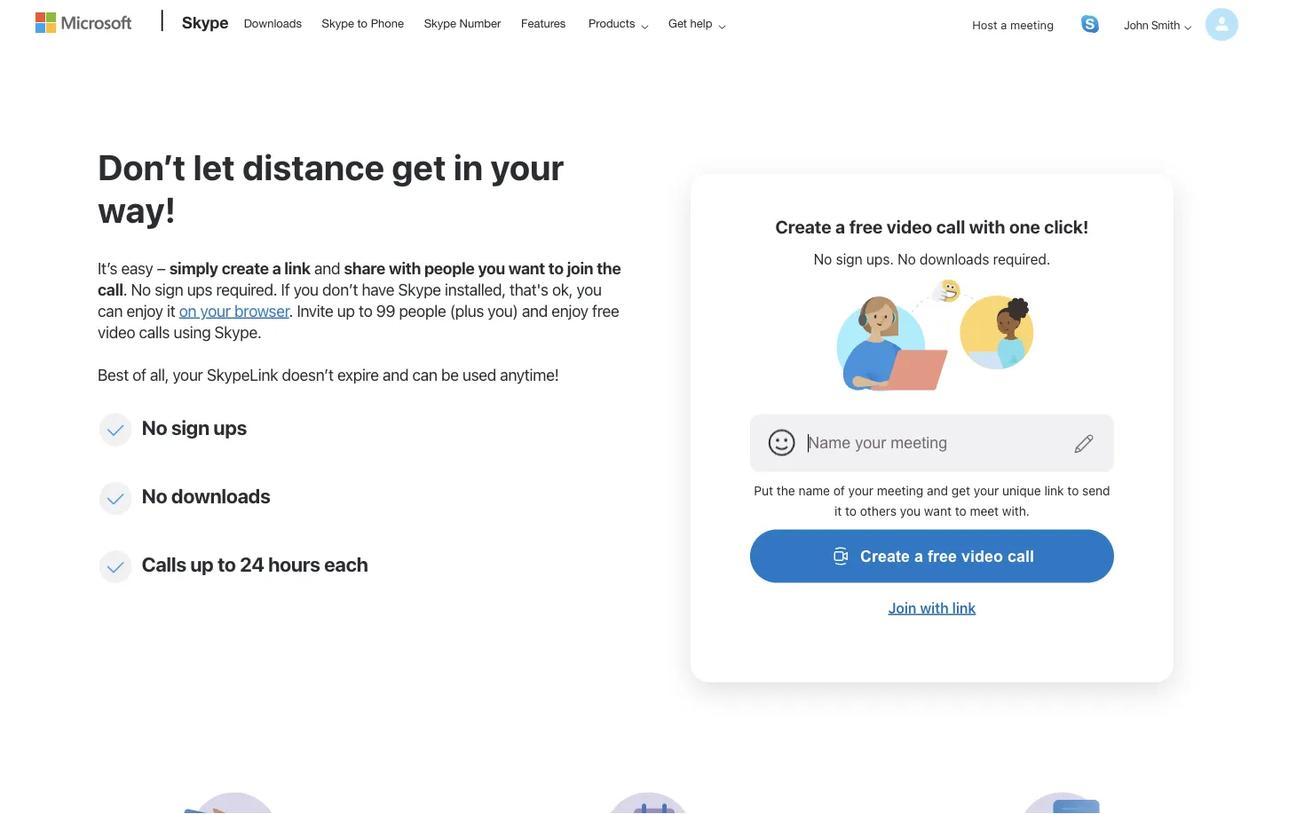 Task type: locate. For each thing, give the bounding box(es) containing it.
others
[[860, 504, 897, 518]]

free inside heading
[[849, 216, 883, 237]]

0 vertical spatial required.
[[993, 251, 1051, 267]]

to left others
[[845, 504, 857, 518]]

sign left "ups."
[[836, 251, 863, 267]]

call up no sign ups. no downloads required.
[[937, 216, 965, 237]]

it inside put the name of your meeting and get your unique link to send it to others you want to meet with.
[[835, 504, 842, 518]]

free up "ups."
[[849, 216, 883, 237]]

it left on
[[167, 301, 175, 320]]

get
[[392, 146, 446, 188], [952, 484, 971, 498]]

to up ok,
[[549, 258, 564, 277]]

you)
[[488, 301, 518, 320]]

2 vertical spatial call
[[1008, 547, 1035, 565]]

no downloads
[[142, 484, 270, 508]]

skype
[[182, 12, 229, 32], [322, 16, 354, 30], [424, 16, 456, 30], [398, 280, 441, 299]]

2 vertical spatial sign
[[171, 416, 209, 439]]

0 vertical spatial up
[[337, 301, 355, 320]]

free up join with link
[[928, 547, 957, 565]]

get left the in
[[392, 146, 446, 188]]

skype number
[[424, 16, 501, 30]]

want up create a free video call button on the bottom right of page
[[924, 504, 952, 518]]

sign down – at the top
[[155, 280, 183, 299]]

want inside put the name of your meeting and get your unique link to send it to others you want to meet with.
[[924, 504, 952, 518]]

and
[[314, 258, 340, 277], [522, 301, 548, 320], [383, 365, 409, 384], [927, 484, 948, 498]]

unique
[[1003, 484, 1041, 498]]

it
[[167, 301, 175, 320], [835, 504, 842, 518]]

0 horizontal spatial free
[[592, 301, 619, 320]]

don't
[[322, 280, 358, 299]]

join with link
[[889, 600, 976, 616]]

call for create a free video call with one click!
[[937, 216, 965, 237]]

2 vertical spatial free
[[928, 547, 957, 565]]

skype to phone link
[[314, 1, 412, 44]]

skype left the number
[[424, 16, 456, 30]]

ups down skypelink
[[213, 416, 247, 439]]

with inside heading
[[969, 216, 1006, 237]]

free for create a free video call
[[928, 547, 957, 565]]

0 horizontal spatial link
[[284, 258, 311, 277]]

downloads
[[920, 251, 990, 267], [171, 484, 270, 508]]

required. down the create
[[216, 280, 277, 299]]

1 horizontal spatial free
[[849, 216, 883, 237]]

video inside heading
[[887, 216, 933, 237]]

1 horizontal spatial want
[[924, 504, 952, 518]]

0 vertical spatial want
[[509, 258, 545, 277]]

0 horizontal spatial meeting
[[877, 484, 924, 498]]

number
[[460, 16, 501, 30]]

installed,
[[445, 280, 506, 299]]

1 horizontal spatial create
[[860, 547, 910, 565]]

you inside put the name of your meeting and get your unique link to send it to others you want to meet with.
[[900, 504, 921, 518]]

1 horizontal spatial call
[[937, 216, 965, 237]]

2 horizontal spatial video
[[962, 547, 1003, 565]]

you down join
[[577, 280, 602, 299]]

call for create a free video call
[[1008, 547, 1035, 565]]

1 horizontal spatial get
[[952, 484, 971, 498]]

get help button
[[657, 1, 740, 45]]

skype left phone
[[322, 16, 354, 30]]

navigation
[[958, 2, 1239, 61]]

easy
[[121, 258, 153, 277]]

share with people you want to join the call
[[98, 258, 621, 299]]

a for create a free video call
[[915, 547, 923, 565]]

0 vertical spatial with
[[969, 216, 1006, 237]]

of right name
[[834, 484, 845, 498]]

get
[[669, 16, 687, 30]]

if
[[281, 280, 290, 299]]

let
[[193, 146, 235, 188]]

1 horizontal spatial it
[[835, 504, 842, 518]]

link down create a free video call
[[953, 600, 976, 616]]

1 vertical spatial free
[[592, 301, 619, 320]]

and up the don't
[[314, 258, 340, 277]]

0 horizontal spatial ups
[[187, 280, 212, 299]]

0 vertical spatial get
[[392, 146, 446, 188]]

0 horizontal spatial call
[[98, 280, 123, 299]]

features link
[[513, 1, 574, 44]]

create
[[776, 216, 832, 237], [860, 547, 910, 565]]

want up that's
[[509, 258, 545, 277]]

0 vertical spatial people
[[424, 258, 475, 277]]

up inside . invite up to 99 people (plus you) and enjoy free video calls using skype.
[[337, 301, 355, 320]]

0 vertical spatial ups
[[187, 280, 212, 299]]

1 vertical spatial create
[[860, 547, 910, 565]]

video up no sign ups. no downloads required.
[[887, 216, 933, 237]]

0 horizontal spatial create
[[776, 216, 832, 237]]

1 vertical spatial video
[[98, 322, 135, 341]]

downloads down create a free video call with one click! heading
[[920, 251, 990, 267]]

0 vertical spatial create
[[776, 216, 832, 237]]

menu bar
[[958, 2, 1239, 61]]

required.
[[993, 251, 1051, 267], [216, 280, 277, 299]]

0 vertical spatial downloads
[[920, 251, 990, 267]]

with right the join
[[920, 600, 949, 616]]

0 vertical spatial the
[[597, 258, 621, 277]]

up for . invite
[[337, 301, 355, 320]]

on your browser link
[[179, 301, 289, 320]]

can down it's at left top
[[98, 301, 123, 320]]

can
[[98, 301, 123, 320], [412, 365, 437, 384]]

sign for no sign ups
[[171, 416, 209, 439]]

and right expire
[[383, 365, 409, 384]]

1 horizontal spatial video
[[887, 216, 933, 237]]

with
[[969, 216, 1006, 237], [389, 258, 421, 277], [920, 600, 949, 616]]

the
[[597, 258, 621, 277], [777, 484, 795, 498]]

skype for skype number
[[424, 16, 456, 30]]

and inside put the name of your meeting and get your unique link to send it to others you want to meet with.
[[927, 484, 948, 498]]

sign up no downloads
[[171, 416, 209, 439]]

1 vertical spatial ups
[[213, 416, 247, 439]]

you
[[478, 258, 505, 277], [294, 280, 319, 299], [577, 280, 602, 299], [900, 504, 921, 518]]

0 vertical spatial video
[[887, 216, 933, 237]]

0 horizontal spatial enjoy
[[126, 301, 163, 320]]

can left be at the top left
[[412, 365, 437, 384]]

1 horizontal spatial enjoy
[[552, 301, 588, 320]]

1 vertical spatial can
[[412, 365, 437, 384]]

0 vertical spatial meeting
[[1010, 18, 1054, 31]]

join with link link
[[889, 600, 976, 616]]

video
[[887, 216, 933, 237], [98, 322, 135, 341], [962, 547, 1003, 565]]

1 vertical spatial meeting
[[877, 484, 924, 498]]

0 horizontal spatial get
[[392, 146, 446, 188]]

0 horizontal spatial required.
[[216, 280, 277, 299]]

1 horizontal spatial up
[[337, 301, 355, 320]]

you right others
[[900, 504, 921, 518]]

1 vertical spatial want
[[924, 504, 952, 518]]

a inside button
[[915, 547, 923, 565]]

1 horizontal spatial link
[[953, 600, 976, 616]]

ups down simply
[[187, 280, 212, 299]]

skype right "have"
[[398, 280, 441, 299]]

create inside heading
[[776, 216, 832, 237]]

2 vertical spatial video
[[962, 547, 1003, 565]]

it's easy – simply create a link and
[[98, 258, 344, 277]]

create for create a free video call
[[860, 547, 910, 565]]

1 vertical spatial with
[[389, 258, 421, 277]]

can inside the . no sign ups required. if you don't have skype installed, that's ok, you can enjoy it
[[98, 301, 123, 320]]

link
[[284, 258, 311, 277], [1045, 484, 1064, 498], [953, 600, 976, 616]]

share
[[344, 258, 385, 277]]

0 vertical spatial free
[[849, 216, 883, 237]]

0 horizontal spatial video
[[98, 322, 135, 341]]

1 horizontal spatial downloads
[[920, 251, 990, 267]]

no up calls
[[142, 484, 167, 508]]

1 vertical spatial call
[[98, 280, 123, 299]]

with inside the share with people you want to join the call
[[389, 258, 421, 277]]

and for link
[[314, 258, 340, 277]]

0 horizontal spatial the
[[597, 258, 621, 277]]

downloads down no sign ups
[[171, 484, 270, 508]]

to left phone
[[357, 16, 368, 30]]

video inside button
[[962, 547, 1003, 565]]

create a free video call with one click! heading
[[776, 215, 1089, 239]]

meeting inside menu bar
[[1010, 18, 1054, 31]]

don't let distance get in your way! main content
[[0, 57, 1296, 814]]

meeting up others
[[877, 484, 924, 498]]

enjoy
[[126, 301, 163, 320], [552, 301, 588, 320]]

and down name your meeting text box
[[927, 484, 948, 498]]

free
[[849, 216, 883, 237], [592, 301, 619, 320], [928, 547, 957, 565]]

don't
[[98, 146, 186, 188]]

navigation containing host a meeting
[[958, 2, 1239, 61]]

meeting right host
[[1010, 18, 1054, 31]]

the right put at the right bottom of the page
[[777, 484, 795, 498]]

link up the if
[[284, 258, 311, 277]]

free for create a free video call with one click!
[[849, 216, 883, 237]]

your right the in
[[491, 146, 564, 188]]

0 vertical spatial of
[[132, 365, 146, 384]]

required. down one
[[993, 251, 1051, 267]]

call
[[937, 216, 965, 237], [98, 280, 123, 299], [1008, 547, 1035, 565]]

smith
[[1151, 18, 1180, 31]]

1 vertical spatial sign
[[155, 280, 183, 299]]

of left 'all,'
[[132, 365, 146, 384]]

1 vertical spatial of
[[834, 484, 845, 498]]

want
[[509, 258, 545, 277], [924, 504, 952, 518]]

call inside the share with people you want to join the call
[[98, 280, 123, 299]]

meet
[[970, 504, 999, 518]]

people
[[424, 258, 475, 277], [399, 301, 446, 320]]

of
[[132, 365, 146, 384], [834, 484, 845, 498]]

2 horizontal spatial link
[[1045, 484, 1064, 498]]

call inside create a free video call with one click! heading
[[937, 216, 965, 237]]

anytime!
[[500, 365, 559, 384]]

skype for skype to phone
[[322, 16, 354, 30]]

video left calls
[[98, 322, 135, 341]]

0 vertical spatial link
[[284, 258, 311, 277]]

a inside menu bar
[[1001, 18, 1007, 31]]

1 horizontal spatial the
[[777, 484, 795, 498]]

with left one
[[969, 216, 1006, 237]]

1 enjoy from the left
[[126, 301, 163, 320]]

1 vertical spatial downloads
[[171, 484, 270, 508]]

and down that's
[[522, 301, 548, 320]]

people inside the share with people you want to join the call
[[424, 258, 475, 277]]

calls
[[142, 553, 186, 576]]

on
[[179, 301, 196, 320]]

0 horizontal spatial it
[[167, 301, 175, 320]]

to left '24'
[[218, 553, 236, 576]]

and inside . invite up to 99 people (plus you) and enjoy free video calls using skype.
[[522, 301, 548, 320]]

free inside button
[[928, 547, 957, 565]]

skype to phone
[[322, 16, 404, 30]]

no left "ups."
[[814, 251, 832, 267]]

skype left the downloads link
[[182, 12, 229, 32]]

used
[[463, 365, 496, 384]]

people inside . invite up to 99 people (plus you) and enjoy free video calls using skype.
[[399, 301, 446, 320]]

hours
[[268, 553, 320, 576]]

24
[[240, 553, 264, 576]]

. no sign ups required. if you don't have skype installed, that's ok, you can enjoy it
[[98, 280, 602, 320]]

1 horizontal spatial with
[[920, 600, 949, 616]]

0 horizontal spatial with
[[389, 258, 421, 277]]

0 vertical spatial can
[[98, 301, 123, 320]]

people up installed,
[[424, 258, 475, 277]]

call down it's at left top
[[98, 280, 123, 299]]

1 vertical spatial people
[[399, 301, 446, 320]]

create inside button
[[860, 547, 910, 565]]

99
[[376, 301, 395, 320]]

no down 'all,'
[[142, 416, 167, 439]]

2 horizontal spatial free
[[928, 547, 957, 565]]

1 vertical spatial get
[[952, 484, 971, 498]]

0 horizontal spatial want
[[509, 258, 545, 277]]

2 horizontal spatial with
[[969, 216, 1006, 237]]

it left others
[[835, 504, 842, 518]]

0 horizontal spatial up
[[190, 553, 214, 576]]

skype inside the . no sign ups required. if you don't have skype installed, that's ok, you can enjoy it
[[398, 280, 441, 299]]

your
[[491, 146, 564, 188], [200, 301, 231, 320], [173, 365, 203, 384], [849, 484, 874, 498], [974, 484, 999, 498]]

enjoy up calls
[[126, 301, 163, 320]]

1 horizontal spatial meeting
[[1010, 18, 1054, 31]]

no
[[814, 251, 832, 267], [898, 251, 916, 267], [131, 280, 151, 299], [142, 416, 167, 439], [142, 484, 167, 508]]

up right calls
[[190, 553, 214, 576]]

video for create a free video call
[[962, 547, 1003, 565]]

up down the don't
[[337, 301, 355, 320]]

1 vertical spatial required.
[[216, 280, 277, 299]]

0 horizontal spatial can
[[98, 301, 123, 320]]

1 vertical spatial up
[[190, 553, 214, 576]]

get up "meet"
[[952, 484, 971, 498]]

meet now image
[[830, 279, 1034, 392]]

skype number link
[[416, 1, 509, 44]]

video down "meet"
[[962, 547, 1003, 565]]

0 vertical spatial call
[[937, 216, 965, 237]]

with up "have"
[[389, 258, 421, 277]]

downloads link
[[236, 1, 310, 44]]

0 vertical spatial sign
[[836, 251, 863, 267]]

call down with.
[[1008, 547, 1035, 565]]

a
[[1001, 18, 1007, 31], [836, 216, 846, 237], [272, 258, 281, 277], [915, 547, 923, 565]]

with for share with people you want to join the call
[[389, 258, 421, 277]]

join
[[567, 258, 593, 277]]

microsoft image
[[36, 12, 131, 33]]

to left 99
[[359, 301, 372, 320]]

phone
[[371, 16, 404, 30]]

1 horizontal spatial of
[[834, 484, 845, 498]]

1 vertical spatial the
[[777, 484, 795, 498]]

2 vertical spatial with
[[920, 600, 949, 616]]

free down join
[[592, 301, 619, 320]]

calls up to 24 hours each
[[142, 553, 368, 576]]

link right unique
[[1045, 484, 1064, 498]]

your right on
[[200, 301, 231, 320]]

call inside create a free video call button
[[1008, 547, 1035, 565]]

no right .
[[131, 280, 151, 299]]

ups.
[[867, 251, 894, 267]]

sign
[[836, 251, 863, 267], [155, 280, 183, 299], [171, 416, 209, 439]]

it inside the . no sign ups required. if you don't have skype installed, that's ok, you can enjoy it
[[167, 301, 175, 320]]

0 vertical spatial it
[[167, 301, 175, 320]]

.
[[123, 280, 127, 299]]

enjoy down ok,
[[552, 301, 588, 320]]

1 vertical spatial it
[[835, 504, 842, 518]]

2 enjoy from the left
[[552, 301, 588, 320]]

a inside heading
[[836, 216, 846, 237]]

the right join
[[597, 258, 621, 277]]

and for you)
[[522, 301, 548, 320]]

skype inside 'link'
[[182, 12, 229, 32]]

want inside the share with people you want to join the call
[[509, 258, 545, 277]]

1 vertical spatial link
[[1045, 484, 1064, 498]]

2 horizontal spatial call
[[1008, 547, 1035, 565]]

people right 99
[[399, 301, 446, 320]]

you up installed,
[[478, 258, 505, 277]]

a for host a meeting
[[1001, 18, 1007, 31]]



Task type: vqa. For each thing, say whether or not it's contained in the screenshot.
Read more  on the left top of page
no



Task type: describe. For each thing, give the bounding box(es) containing it.
john
[[1124, 18, 1149, 31]]

your right 'all,'
[[173, 365, 203, 384]]

doesn't
[[282, 365, 334, 384]]

downloads
[[244, 16, 302, 30]]

be
[[441, 365, 459, 384]]

way!
[[98, 189, 176, 230]]

all,
[[150, 365, 169, 384]]

0 horizontal spatial downloads
[[171, 484, 270, 508]]

the inside the share with people you want to join the call
[[597, 258, 621, 277]]

1 horizontal spatial ups
[[213, 416, 247, 439]]

link inside put the name of your meeting and get your unique link to send it to others you want to meet with.
[[1045, 484, 1064, 498]]

calls
[[139, 322, 170, 341]]

Open avatar picker button
[[765, 425, 800, 461]]

skypelink
[[207, 365, 278, 384]]

menu bar containing host a meeting
[[958, 2, 1239, 61]]

no right "ups."
[[898, 251, 916, 267]]

enjoy inside the . no sign ups required. if you don't have skype installed, that's ok, you can enjoy it
[[126, 301, 163, 320]]

best of all, your skypelink doesn't expire and can be used anytime!
[[98, 365, 559, 384]]

no for no sign ups
[[142, 416, 167, 439]]

john smith link
[[1110, 2, 1239, 48]]

to inside . invite up to 99 people (plus you) and enjoy free video calls using skype.
[[359, 301, 372, 320]]

products button
[[577, 1, 663, 45]]

help
[[690, 16, 712, 30]]

avatar image
[[1206, 8, 1239, 41]]

with for join with link
[[920, 600, 949, 616]]

it's
[[98, 258, 117, 277]]

put the name of your meeting and get your unique link to send it to others you want to meet with.
[[754, 484, 1111, 518]]

distance
[[242, 146, 385, 188]]

sign inside the . no sign ups required. if you don't have skype installed, that's ok, you can enjoy it
[[155, 280, 183, 299]]

features
[[521, 16, 566, 30]]

join
[[889, 600, 917, 616]]

skype for skype
[[182, 12, 229, 32]]

. invite up to 99 people (plus you) and enjoy free video calls using skype.
[[98, 301, 619, 341]]

that's
[[510, 280, 548, 299]]

create
[[222, 258, 269, 277]]

–
[[157, 258, 166, 277]]

to left "meet"
[[955, 504, 967, 518]]

each
[[324, 553, 368, 576]]

no sign ups. no downloads required.
[[814, 251, 1051, 267]]

simply
[[169, 258, 218, 277]]

using
[[173, 322, 211, 341]]

video inside . invite up to 99 people (plus you) and enjoy free video calls using skype.
[[98, 322, 135, 341]]

create for create a free video call with one click!
[[776, 216, 832, 237]]

. invite
[[289, 301, 333, 320]]

to inside the share with people you want to join the call
[[549, 258, 564, 277]]

no sign ups
[[142, 416, 247, 439]]

to left send
[[1068, 484, 1079, 498]]

get help
[[669, 16, 712, 30]]

name
[[799, 484, 830, 498]]

host a meeting
[[972, 18, 1054, 31]]

get inside put the name of your meeting and get your unique link to send it to others you want to meet with.
[[952, 484, 971, 498]]

a for create a free video call with one click!
[[836, 216, 846, 237]]

your up others
[[849, 484, 874, 498]]

ok,
[[552, 280, 573, 299]]

with.
[[1002, 504, 1030, 518]]

products
[[589, 16, 635, 30]]

put
[[754, 484, 773, 498]]

sign for no sign ups. no downloads required.
[[836, 251, 863, 267]]

expire
[[337, 365, 379, 384]]

on your browser
[[179, 301, 289, 320]]

you inside the share with people you want to join the call
[[478, 258, 505, 277]]

skype link
[[173, 1, 234, 49]]

meeting inside put the name of your meeting and get your unique link to send it to others you want to meet with.
[[877, 484, 924, 498]]

and for expire
[[383, 365, 409, 384]]

no for no sign ups. no downloads required.
[[814, 251, 832, 267]]

browser
[[234, 301, 289, 320]]

no inside the . no sign ups required. if you don't have skype installed, that's ok, you can enjoy it
[[131, 280, 151, 299]]

your inside don't let distance get in your way!
[[491, 146, 564, 188]]

0 horizontal spatial of
[[132, 365, 146, 384]]

create a free video call
[[860, 547, 1035, 565]]

Name your meeting text field
[[751, 414, 1114, 472]]

 link
[[1082, 15, 1099, 33]]

up for calls
[[190, 553, 214, 576]]

best
[[98, 365, 129, 384]]

(plus
[[450, 301, 484, 320]]

ups inside the . no sign ups required. if you don't have skype installed, that's ok, you can enjoy it
[[187, 280, 212, 299]]

send
[[1083, 484, 1111, 498]]

create a free video call with one click!
[[776, 216, 1089, 237]]

of inside put the name of your meeting and get your unique link to send it to others you want to meet with.
[[834, 484, 845, 498]]

create a free video call button
[[751, 530, 1114, 583]]

open avatar picker image
[[768, 429, 797, 457]]

skype.
[[215, 322, 261, 341]]

in
[[454, 146, 483, 188]]

host a meeting link
[[958, 2, 1068, 48]]

you right the if
[[294, 280, 319, 299]]

get inside don't let distance get in your way!
[[392, 146, 446, 188]]

required. inside the . no sign ups required. if you don't have skype installed, that's ok, you can enjoy it
[[216, 280, 277, 299]]

video for create a free video call with one click!
[[887, 216, 933, 237]]

no for no downloads
[[142, 484, 167, 508]]

your up "meet"
[[974, 484, 999, 498]]

2 vertical spatial link
[[953, 600, 976, 616]]

john smith
[[1124, 18, 1180, 31]]

arrow down image
[[1177, 17, 1199, 38]]

don't let distance get in your way!
[[98, 146, 564, 230]]

enjoy inside . invite up to 99 people (plus you) and enjoy free video calls using skype.
[[552, 301, 588, 320]]

have
[[362, 280, 394, 299]]

1 horizontal spatial can
[[412, 365, 437, 384]]

click!
[[1045, 216, 1089, 237]]

1 horizontal spatial required.
[[993, 251, 1051, 267]]

the inside put the name of your meeting and get your unique link to send it to others you want to meet with.
[[777, 484, 795, 498]]

one
[[1010, 216, 1041, 237]]

free inside . invite up to 99 people (plus you) and enjoy free video calls using skype.
[[592, 301, 619, 320]]

host
[[972, 18, 998, 31]]

edit text image
[[1073, 433, 1095, 455]]



